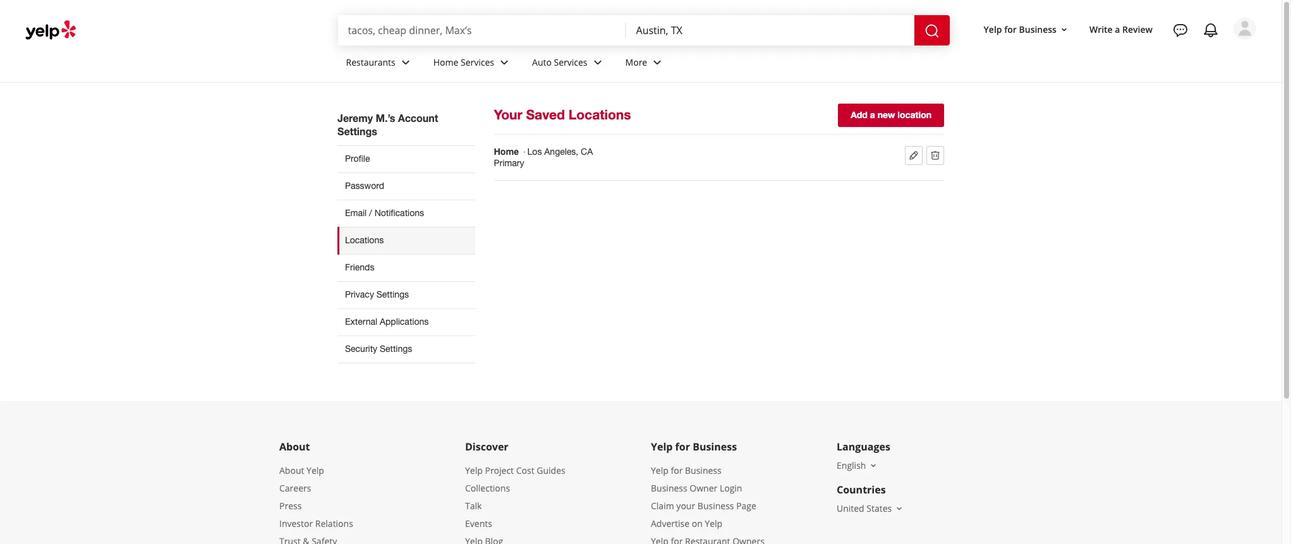 Task type: vqa. For each thing, say whether or not it's contained in the screenshot.
Countries
yes



Task type: locate. For each thing, give the bounding box(es) containing it.
locations up ca
[[569, 107, 631, 123]]

about up about yelp link
[[279, 440, 310, 454]]

investor
[[279, 518, 313, 530]]

about inside about yelp careers press investor relations
[[279, 464, 304, 476]]

profile
[[345, 154, 370, 164]]

services for auto services
[[554, 56, 587, 68]]

services left 24 chevron down v2 icon on the top left of page
[[461, 56, 494, 68]]

press
[[279, 500, 302, 512]]

about yelp link
[[279, 464, 324, 476]]

settings for security
[[380, 344, 412, 354]]

for
[[1004, 23, 1017, 35], [675, 440, 690, 454], [671, 464, 683, 476]]

yelp up careers on the left of the page
[[307, 464, 324, 476]]

3 24 chevron down v2 image from the left
[[650, 55, 665, 70]]

0 horizontal spatial services
[[461, 56, 494, 68]]

yelp right search image
[[984, 23, 1002, 35]]

16 chevron down v2 image
[[869, 461, 879, 471]]

1 horizontal spatial locations
[[569, 107, 631, 123]]

add
[[851, 109, 868, 120]]

1 about from the top
[[279, 440, 310, 454]]

0 horizontal spatial none field
[[348, 23, 616, 37]]

16 chevron down v2 image right states
[[894, 504, 905, 514]]

1 vertical spatial a
[[870, 109, 875, 120]]

saved
[[526, 107, 565, 123]]

los angeles, ca primary
[[494, 147, 593, 168]]

24 chevron down v2 image inside restaurants link
[[398, 55, 413, 70]]

none field up home services link
[[348, 23, 616, 37]]

english
[[837, 459, 866, 471]]

settings down jeremy
[[337, 125, 377, 137]]

services right the auto
[[554, 56, 587, 68]]

1 services from the left
[[461, 56, 494, 68]]

24 chevron down v2 image
[[497, 55, 512, 70]]

about
[[279, 440, 310, 454], [279, 464, 304, 476]]

jeremy m. image
[[1234, 17, 1256, 40]]

notifications image
[[1203, 23, 1218, 38]]

0 vertical spatial for
[[1004, 23, 1017, 35]]

settings down applications
[[380, 344, 412, 354]]

24 chevron down v2 image inside more link
[[650, 55, 665, 70]]

security
[[345, 344, 377, 354]]

password
[[345, 181, 384, 191]]

2 horizontal spatial 24 chevron down v2 image
[[650, 55, 665, 70]]

16 chevron down v2 image inside united states dropdown button
[[894, 504, 905, 514]]

yelp for business link
[[651, 464, 722, 476]]

0 vertical spatial yelp for business
[[984, 23, 1057, 35]]

write
[[1090, 23, 1113, 35]]

auto services
[[532, 56, 587, 68]]

settings for privacy
[[377, 289, 409, 300]]

0 vertical spatial settings
[[337, 125, 377, 137]]

1 vertical spatial locations
[[345, 235, 384, 245]]

yelp right on
[[705, 518, 722, 530]]

yelp inside about yelp careers press investor relations
[[307, 464, 324, 476]]

1 vertical spatial 16 chevron down v2 image
[[894, 504, 905, 514]]

home
[[433, 56, 458, 68], [494, 146, 519, 157]]

a right write
[[1115, 23, 1120, 35]]

2 none field from the left
[[636, 23, 904, 37]]

1 horizontal spatial services
[[554, 56, 587, 68]]

press link
[[279, 500, 302, 512]]

your saved locations
[[494, 107, 631, 123]]

settings up external applications
[[377, 289, 409, 300]]

about up careers link
[[279, 464, 304, 476]]

2 24 chevron down v2 image from the left
[[590, 55, 605, 70]]

services for home services
[[461, 56, 494, 68]]

none field up business categories element
[[636, 23, 904, 37]]

settings
[[337, 125, 377, 137], [377, 289, 409, 300], [380, 344, 412, 354]]

1 none field from the left
[[348, 23, 616, 37]]

locations link
[[337, 227, 475, 254]]

a
[[1115, 23, 1120, 35], [870, 109, 875, 120]]

advertise on yelp link
[[651, 518, 722, 530]]

24 chevron down v2 image inside auto services link
[[590, 55, 605, 70]]

login
[[720, 482, 742, 494]]

friends
[[345, 262, 374, 272]]

0 vertical spatial 16 chevron down v2 image
[[1059, 24, 1069, 35]]

locations up friends
[[345, 235, 384, 245]]

home inside home services link
[[433, 56, 458, 68]]

1 vertical spatial yelp for business
[[651, 440, 737, 454]]

restaurants link
[[336, 46, 423, 82]]

security settings
[[345, 344, 412, 354]]

0 vertical spatial home
[[433, 56, 458, 68]]

ca
[[581, 147, 593, 157]]

1 horizontal spatial 24 chevron down v2 image
[[590, 55, 605, 70]]

1 horizontal spatial a
[[1115, 23, 1120, 35]]

16 chevron down v2 image inside the yelp for business button
[[1059, 24, 1069, 35]]

yelp for business business owner login claim your business page advertise on yelp
[[651, 464, 756, 530]]

locations
[[569, 107, 631, 123], [345, 235, 384, 245]]

business
[[1019, 23, 1057, 35], [693, 440, 737, 454], [685, 464, 722, 476], [651, 482, 687, 494], [698, 500, 734, 512]]

for inside yelp for business business owner login claim your business page advertise on yelp
[[671, 464, 683, 476]]

a right add
[[870, 109, 875, 120]]

home services
[[433, 56, 494, 68]]

1 vertical spatial home
[[494, 146, 519, 157]]

0 vertical spatial a
[[1115, 23, 1120, 35]]

0 horizontal spatial locations
[[345, 235, 384, 245]]

talk link
[[465, 500, 482, 512]]

restaurants
[[346, 56, 395, 68]]

yelp up claim on the right of page
[[651, 464, 669, 476]]

0 horizontal spatial 16 chevron down v2 image
[[894, 504, 905, 514]]

user actions element
[[974, 16, 1274, 94]]

2 services from the left
[[554, 56, 587, 68]]

jeremy m.'s account settings
[[337, 112, 438, 137]]

home for home
[[494, 146, 519, 157]]

yelp project cost guides link
[[465, 464, 565, 476]]

0 horizontal spatial home
[[433, 56, 458, 68]]

services
[[461, 56, 494, 68], [554, 56, 587, 68]]

1 horizontal spatial none field
[[636, 23, 904, 37]]

24 chevron down v2 image right more
[[650, 55, 665, 70]]

None field
[[348, 23, 616, 37], [636, 23, 904, 37]]

24 chevron down v2 image
[[398, 55, 413, 70], [590, 55, 605, 70], [650, 55, 665, 70]]

about yelp careers press investor relations
[[279, 464, 353, 530]]

review
[[1122, 23, 1153, 35]]

1 horizontal spatial yelp for business
[[984, 23, 1057, 35]]

email / notifications
[[345, 208, 424, 218]]

add a new location link
[[838, 104, 944, 127]]

0 horizontal spatial a
[[870, 109, 875, 120]]

1 24 chevron down v2 image from the left
[[398, 55, 413, 70]]

auto
[[532, 56, 552, 68]]

16 chevron down v2 image for yelp for business
[[1059, 24, 1069, 35]]

1 horizontal spatial home
[[494, 146, 519, 157]]

2 vertical spatial settings
[[380, 344, 412, 354]]

1 vertical spatial about
[[279, 464, 304, 476]]

business owner login link
[[651, 482, 742, 494]]

home services link
[[423, 46, 522, 82]]

home up primary
[[494, 146, 519, 157]]

location
[[898, 109, 932, 120]]

16 chevron down v2 image left write
[[1059, 24, 1069, 35]]

0 horizontal spatial 24 chevron down v2 image
[[398, 55, 413, 70]]

password link
[[337, 173, 475, 200]]

16 chevron down v2 image
[[1059, 24, 1069, 35], [894, 504, 905, 514]]

angeles,
[[544, 147, 578, 157]]

home down find field
[[433, 56, 458, 68]]

1 horizontal spatial 16 chevron down v2 image
[[1059, 24, 1069, 35]]

relations
[[315, 518, 353, 530]]

languages
[[837, 440, 890, 454]]

countries
[[837, 483, 886, 497]]

talk
[[465, 500, 482, 512]]

24 chevron down v2 image right restaurants
[[398, 55, 413, 70]]

yelp
[[984, 23, 1002, 35], [651, 440, 673, 454], [307, 464, 324, 476], [465, 464, 483, 476], [651, 464, 669, 476], [705, 518, 722, 530]]

yelp up collections
[[465, 464, 483, 476]]

external applications link
[[337, 308, 475, 336]]

yelp up yelp for business link
[[651, 440, 673, 454]]

24 chevron down v2 image right the auto services
[[590, 55, 605, 70]]

email / notifications link
[[337, 200, 475, 227]]

1 vertical spatial settings
[[377, 289, 409, 300]]

search image
[[924, 23, 939, 38]]

for inside button
[[1004, 23, 1017, 35]]

2 about from the top
[[279, 464, 304, 476]]

email
[[345, 208, 367, 218]]

0 vertical spatial about
[[279, 440, 310, 454]]

add a new location
[[851, 109, 932, 120]]

0 horizontal spatial yelp for business
[[651, 440, 737, 454]]

2 vertical spatial for
[[671, 464, 683, 476]]

privacy settings
[[345, 289, 409, 300]]

profile link
[[337, 145, 475, 173]]

business categories element
[[336, 46, 1256, 82]]

None search field
[[338, 15, 952, 46]]



Task type: describe. For each thing, give the bounding box(es) containing it.
write a review link
[[1084, 18, 1158, 41]]

english button
[[837, 459, 879, 471]]

project
[[485, 464, 514, 476]]

careers
[[279, 482, 311, 494]]

jeremy
[[337, 112, 373, 124]]

a for write
[[1115, 23, 1120, 35]]

advertise
[[651, 518, 690, 530]]

yelp for business button
[[979, 18, 1074, 41]]

yelp project cost guides collections talk events
[[465, 464, 565, 530]]

on
[[692, 518, 703, 530]]

m.'s
[[376, 112, 395, 124]]

united states button
[[837, 502, 905, 514]]

24 chevron down v2 image for more
[[650, 55, 665, 70]]

auto services link
[[522, 46, 615, 82]]

collections
[[465, 482, 510, 494]]

investor relations link
[[279, 518, 353, 530]]

notifications
[[375, 208, 424, 218]]

none field near
[[636, 23, 904, 37]]

/
[[369, 208, 372, 218]]

page
[[736, 500, 756, 512]]

primary
[[494, 158, 524, 168]]

messages image
[[1173, 23, 1188, 38]]

about for about yelp careers press investor relations
[[279, 464, 304, 476]]

your
[[676, 500, 695, 512]]

discover
[[465, 440, 509, 454]]

more link
[[615, 46, 675, 82]]

none field find
[[348, 23, 616, 37]]

events
[[465, 518, 492, 530]]

events link
[[465, 518, 492, 530]]

yelp for business inside button
[[984, 23, 1057, 35]]

united
[[837, 502, 864, 514]]

united states
[[837, 502, 892, 514]]

claim
[[651, 500, 674, 512]]

business inside button
[[1019, 23, 1057, 35]]

cost
[[516, 464, 534, 476]]

about for about
[[279, 440, 310, 454]]

Near text field
[[636, 23, 904, 37]]

write a review
[[1090, 23, 1153, 35]]

los
[[527, 147, 542, 157]]

Find text field
[[348, 23, 616, 37]]

friends link
[[337, 254, 475, 281]]

a for add
[[870, 109, 875, 120]]

yelp inside button
[[984, 23, 1002, 35]]

privacy
[[345, 289, 374, 300]]

owner
[[690, 482, 717, 494]]

24 chevron down v2 image for restaurants
[[398, 55, 413, 70]]

new
[[878, 109, 895, 120]]

0 vertical spatial locations
[[569, 107, 631, 123]]

privacy settings link
[[337, 281, 475, 308]]

yelp inside yelp project cost guides collections talk events
[[465, 464, 483, 476]]

claim your business page link
[[651, 500, 756, 512]]

1 vertical spatial for
[[675, 440, 690, 454]]

applications
[[380, 317, 429, 327]]

settings inside jeremy m.'s account settings
[[337, 125, 377, 137]]

states
[[867, 502, 892, 514]]

collections link
[[465, 482, 510, 494]]

security settings link
[[337, 336, 475, 363]]

more
[[625, 56, 647, 68]]

guides
[[537, 464, 565, 476]]

24 chevron down v2 image for auto services
[[590, 55, 605, 70]]

external
[[345, 317, 377, 327]]

16 chevron down v2 image for united states
[[894, 504, 905, 514]]

careers link
[[279, 482, 311, 494]]

external applications
[[345, 317, 429, 327]]

account
[[398, 112, 438, 124]]

home for home services
[[433, 56, 458, 68]]

your
[[494, 107, 522, 123]]



